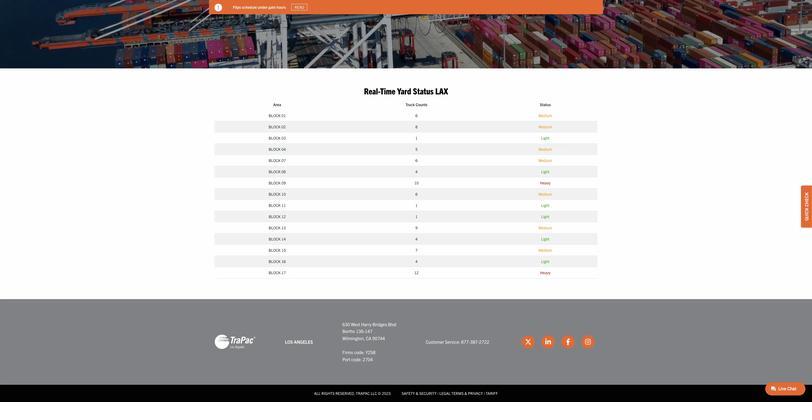 Task type: describe. For each thing, give the bounding box(es) containing it.
0 vertical spatial code:
[[354, 350, 365, 355]]

truck
[[406, 102, 415, 107]]

light for block 14
[[541, 236, 550, 241]]

1 & from the left
[[416, 391, 419, 396]]

ca
[[366, 336, 372, 341]]

medium for block 10
[[539, 192, 552, 196]]

harry
[[361, 322, 372, 327]]

block 01
[[269, 113, 286, 118]]

0 vertical spatial 12
[[282, 214, 286, 219]]

8
[[416, 124, 418, 129]]

630 west harry bridges blvd berths 136-147 wilmington, ca 90744
[[343, 322, 397, 341]]

630
[[343, 322, 350, 327]]

0 horizontal spatial status
[[413, 85, 434, 96]]

877-
[[461, 339, 470, 345]]

bridges
[[373, 322, 387, 327]]

6 for block 01
[[416, 113, 418, 118]]

block for block 03
[[269, 135, 281, 140]]

tariff link
[[486, 391, 498, 396]]

block for block 12
[[269, 214, 281, 219]]

light for block 12
[[541, 214, 550, 219]]

west
[[351, 322, 360, 327]]

block 11
[[269, 203, 286, 208]]

5
[[416, 147, 418, 152]]

los angeles
[[285, 339, 313, 345]]

quick check
[[804, 192, 810, 221]]

read
[[295, 5, 304, 10]]

flips
[[233, 5, 241, 9]]

block for block 07
[[269, 158, 281, 163]]

block 09
[[269, 180, 286, 185]]

07
[[282, 158, 286, 163]]

privacy
[[468, 391, 483, 396]]

real-time yard status lax
[[364, 85, 448, 96]]

medium for block 04
[[539, 147, 552, 152]]

2722
[[479, 339, 489, 345]]

terms
[[452, 391, 464, 396]]

safety & security link
[[402, 391, 437, 396]]

387-
[[470, 339, 479, 345]]

1 for block 11
[[416, 203, 418, 208]]

footer containing 630 west harry bridges blvd
[[0, 299, 812, 402]]

time
[[380, 85, 396, 96]]

light for block 08
[[541, 169, 550, 174]]

block for block 08
[[269, 169, 281, 174]]

schedule
[[242, 5, 257, 9]]

all
[[314, 391, 321, 396]]

medium for block 02
[[539, 124, 552, 129]]

16
[[282, 259, 286, 264]]

wilmington,
[[343, 336, 365, 341]]

block 14
[[269, 236, 286, 241]]

©
[[378, 391, 381, 396]]

safety & security | legal terms & privacy | tariff
[[402, 391, 498, 396]]

medium for block 07
[[539, 158, 552, 163]]

2704
[[363, 357, 373, 362]]

area
[[273, 102, 281, 107]]

llc
[[371, 391, 377, 396]]

block for block 14
[[269, 236, 281, 241]]

13
[[282, 225, 286, 230]]

2 | from the left
[[484, 391, 485, 396]]

port
[[343, 357, 350, 362]]

lax
[[436, 85, 448, 96]]

6 for block 10
[[416, 192, 418, 196]]

hours
[[277, 5, 286, 9]]

blvd
[[388, 322, 397, 327]]

7
[[416, 248, 418, 253]]

block 10
[[269, 192, 286, 196]]

1 for block 12
[[416, 214, 418, 219]]

customer service: 877-387-2722
[[426, 339, 489, 345]]

legal terms & privacy link
[[440, 391, 483, 396]]

block 12
[[269, 214, 286, 219]]

09
[[282, 180, 286, 185]]

real-
[[364, 85, 380, 96]]

block for block 01
[[269, 113, 281, 118]]

medium for block 01
[[539, 113, 552, 118]]

15
[[282, 248, 286, 253]]

quick
[[804, 208, 810, 221]]

2 & from the left
[[465, 391, 467, 396]]

1 vertical spatial status
[[540, 102, 551, 107]]

medium for block 13
[[539, 225, 552, 230]]

4 for block 16
[[416, 259, 418, 264]]

block for block 02
[[269, 124, 281, 129]]



Task type: vqa. For each thing, say whether or not it's contained in the screenshot.
BLOCK 03's 1
yes



Task type: locate. For each thing, give the bounding box(es) containing it.
block for block 17
[[269, 270, 281, 275]]

light for block 03
[[541, 135, 550, 140]]

2 heavy from the top
[[540, 270, 551, 275]]

0 vertical spatial 6
[[416, 113, 418, 118]]

1 light from the top
[[541, 135, 550, 140]]

code: up the 2704
[[354, 350, 365, 355]]

block for block 10
[[269, 192, 281, 196]]

0 horizontal spatial |
[[438, 391, 439, 396]]

1 for block 03
[[416, 135, 418, 140]]

2 1 from the top
[[416, 203, 418, 208]]

17
[[282, 270, 286, 275]]

block left 01
[[269, 113, 281, 118]]

9
[[416, 225, 418, 230]]

tariff
[[486, 391, 498, 396]]

1 horizontal spatial 12
[[415, 270, 419, 275]]

5 medium from the top
[[539, 192, 552, 196]]

berths
[[343, 329, 355, 334]]

3 medium from the top
[[539, 147, 552, 152]]

block left 13
[[269, 225, 281, 230]]

12 down 7
[[415, 270, 419, 275]]

12
[[282, 214, 286, 219], [415, 270, 419, 275]]

block left 07
[[269, 158, 281, 163]]

2023
[[382, 391, 391, 396]]

0 vertical spatial status
[[413, 85, 434, 96]]

14 block from the top
[[269, 259, 281, 264]]

4 up 7
[[416, 236, 418, 241]]

los angeles image
[[215, 334, 256, 350]]

4 block from the top
[[269, 147, 281, 152]]

| left tariff link
[[484, 391, 485, 396]]

5 light from the top
[[541, 236, 550, 241]]

check
[[804, 192, 810, 207]]

los
[[285, 339, 293, 345]]

block for block 16
[[269, 259, 281, 264]]

medium for block 15
[[539, 248, 552, 253]]

block 15
[[269, 248, 286, 253]]

0 horizontal spatial &
[[416, 391, 419, 396]]

block 04
[[269, 147, 286, 152]]

0 horizontal spatial 10
[[282, 192, 286, 196]]

3 1 from the top
[[416, 214, 418, 219]]

4
[[416, 169, 418, 174], [416, 236, 418, 241], [416, 259, 418, 264]]

block for block 11
[[269, 203, 281, 208]]

4 down 7
[[416, 259, 418, 264]]

1 vertical spatial 4
[[416, 236, 418, 241]]

6 medium from the top
[[539, 225, 552, 230]]

10 block from the top
[[269, 214, 281, 219]]

block for block 15
[[269, 248, 281, 253]]

gate
[[269, 5, 276, 9]]

block left 09
[[269, 180, 281, 185]]

3 6 from the top
[[416, 192, 418, 196]]

3 4 from the top
[[416, 259, 418, 264]]

4 medium from the top
[[539, 158, 552, 163]]

block
[[269, 113, 281, 118], [269, 124, 281, 129], [269, 135, 281, 140], [269, 147, 281, 152], [269, 158, 281, 163], [269, 169, 281, 174], [269, 180, 281, 185], [269, 192, 281, 196], [269, 203, 281, 208], [269, 214, 281, 219], [269, 225, 281, 230], [269, 236, 281, 241], [269, 248, 281, 253], [269, 259, 281, 264], [269, 270, 281, 275]]

0 vertical spatial heavy
[[540, 180, 551, 185]]

1 horizontal spatial 10
[[415, 180, 419, 185]]

6 block from the top
[[269, 169, 281, 174]]

1 vertical spatial 6
[[416, 158, 418, 163]]

4 down '5'
[[416, 169, 418, 174]]

angeles
[[294, 339, 313, 345]]

solid image
[[215, 4, 222, 11]]

1 vertical spatial 12
[[415, 270, 419, 275]]

1 vertical spatial heavy
[[540, 270, 551, 275]]

1 6 from the top
[[416, 113, 418, 118]]

block for block 04
[[269, 147, 281, 152]]

90744
[[373, 336, 385, 341]]

7 medium from the top
[[539, 248, 552, 253]]

14
[[282, 236, 286, 241]]

light for block 16
[[541, 259, 550, 264]]

block 02
[[269, 124, 286, 129]]

6 light from the top
[[541, 259, 550, 264]]

block left the 02
[[269, 124, 281, 129]]

block left 15
[[269, 248, 281, 253]]

legal
[[440, 391, 451, 396]]

1 block from the top
[[269, 113, 281, 118]]

flips schedule under gate hours
[[233, 5, 286, 9]]

reserved.
[[336, 391, 355, 396]]

trapac
[[356, 391, 370, 396]]

block 08
[[269, 169, 286, 174]]

medium
[[539, 113, 552, 118], [539, 124, 552, 129], [539, 147, 552, 152], [539, 158, 552, 163], [539, 192, 552, 196], [539, 225, 552, 230], [539, 248, 552, 253]]

block 16
[[269, 259, 286, 264]]

1 vertical spatial 1
[[416, 203, 418, 208]]

1 vertical spatial 10
[[282, 192, 286, 196]]

block left 16
[[269, 259, 281, 264]]

block 17
[[269, 270, 286, 275]]

15 block from the top
[[269, 270, 281, 275]]

light for block 11
[[541, 203, 550, 208]]

status
[[413, 85, 434, 96], [540, 102, 551, 107]]

block for block 09
[[269, 180, 281, 185]]

block down block 09
[[269, 192, 281, 196]]

02
[[282, 124, 286, 129]]

9 block from the top
[[269, 203, 281, 208]]

0 vertical spatial 1
[[416, 135, 418, 140]]

2 block from the top
[[269, 124, 281, 129]]

safety
[[402, 391, 415, 396]]

block left 04
[[269, 147, 281, 152]]

heavy for 10
[[540, 180, 551, 185]]

block left '11'
[[269, 203, 281, 208]]

08
[[282, 169, 286, 174]]

block left 14
[[269, 236, 281, 241]]

rights
[[322, 391, 335, 396]]

11
[[282, 203, 286, 208]]

13 block from the top
[[269, 248, 281, 253]]

04
[[282, 147, 286, 152]]

y258
[[366, 350, 376, 355]]

1 horizontal spatial |
[[484, 391, 485, 396]]

&
[[416, 391, 419, 396], [465, 391, 467, 396]]

3 block from the top
[[269, 135, 281, 140]]

8 block from the top
[[269, 192, 281, 196]]

10
[[415, 180, 419, 185], [282, 192, 286, 196]]

2 medium from the top
[[539, 124, 552, 129]]

4 for block 14
[[416, 236, 418, 241]]

yard
[[397, 85, 411, 96]]

2 6 from the top
[[416, 158, 418, 163]]

4 for block 08
[[416, 169, 418, 174]]

12 block from the top
[[269, 236, 281, 241]]

2 4 from the top
[[416, 236, 418, 241]]

firms
[[343, 350, 353, 355]]

0 horizontal spatial 12
[[282, 214, 286, 219]]

code:
[[354, 350, 365, 355], [351, 357, 362, 362]]

read link
[[292, 4, 308, 10]]

block left 17
[[269, 270, 281, 275]]

2 vertical spatial 4
[[416, 259, 418, 264]]

03
[[282, 135, 286, 140]]

1 | from the left
[[438, 391, 439, 396]]

service:
[[445, 339, 460, 345]]

heavy for 12
[[540, 270, 551, 275]]

code: right the port
[[351, 357, 362, 362]]

customer
[[426, 339, 444, 345]]

01
[[282, 113, 286, 118]]

1 horizontal spatial &
[[465, 391, 467, 396]]

1 horizontal spatial status
[[540, 102, 551, 107]]

11 block from the top
[[269, 225, 281, 230]]

quick check link
[[802, 186, 812, 228]]

security
[[419, 391, 437, 396]]

136-
[[356, 329, 365, 334]]

6 for block 07
[[416, 158, 418, 163]]

block 03
[[269, 135, 286, 140]]

1 vertical spatial code:
[[351, 357, 362, 362]]

1 4 from the top
[[416, 169, 418, 174]]

footer
[[0, 299, 812, 402]]

1
[[416, 135, 418, 140], [416, 203, 418, 208], [416, 214, 418, 219]]

4 light from the top
[[541, 214, 550, 219]]

1 medium from the top
[[539, 113, 552, 118]]

under
[[258, 5, 268, 9]]

block left 03 on the top of the page
[[269, 135, 281, 140]]

& right 'safety'
[[416, 391, 419, 396]]

all rights reserved. trapac llc © 2023
[[314, 391, 391, 396]]

5 block from the top
[[269, 158, 281, 163]]

6
[[416, 113, 418, 118], [416, 158, 418, 163], [416, 192, 418, 196]]

1 1 from the top
[[416, 135, 418, 140]]

2 vertical spatial 6
[[416, 192, 418, 196]]

7 block from the top
[[269, 180, 281, 185]]

0 vertical spatial 4
[[416, 169, 418, 174]]

block up block 13
[[269, 214, 281, 219]]

block for block 13
[[269, 225, 281, 230]]

2 light from the top
[[541, 169, 550, 174]]

truck counts
[[406, 102, 428, 107]]

firms code:  y258 port code:  2704
[[343, 350, 376, 362]]

|
[[438, 391, 439, 396], [484, 391, 485, 396]]

block left "08"
[[269, 169, 281, 174]]

block 13
[[269, 225, 286, 230]]

counts
[[416, 102, 428, 107]]

& right terms
[[465, 391, 467, 396]]

1 heavy from the top
[[540, 180, 551, 185]]

12 down '11'
[[282, 214, 286, 219]]

| left legal
[[438, 391, 439, 396]]

heavy
[[540, 180, 551, 185], [540, 270, 551, 275]]

3 light from the top
[[541, 203, 550, 208]]

0 vertical spatial 10
[[415, 180, 419, 185]]

block 07
[[269, 158, 286, 163]]

2 vertical spatial 1
[[416, 214, 418, 219]]

147
[[365, 329, 373, 334]]



